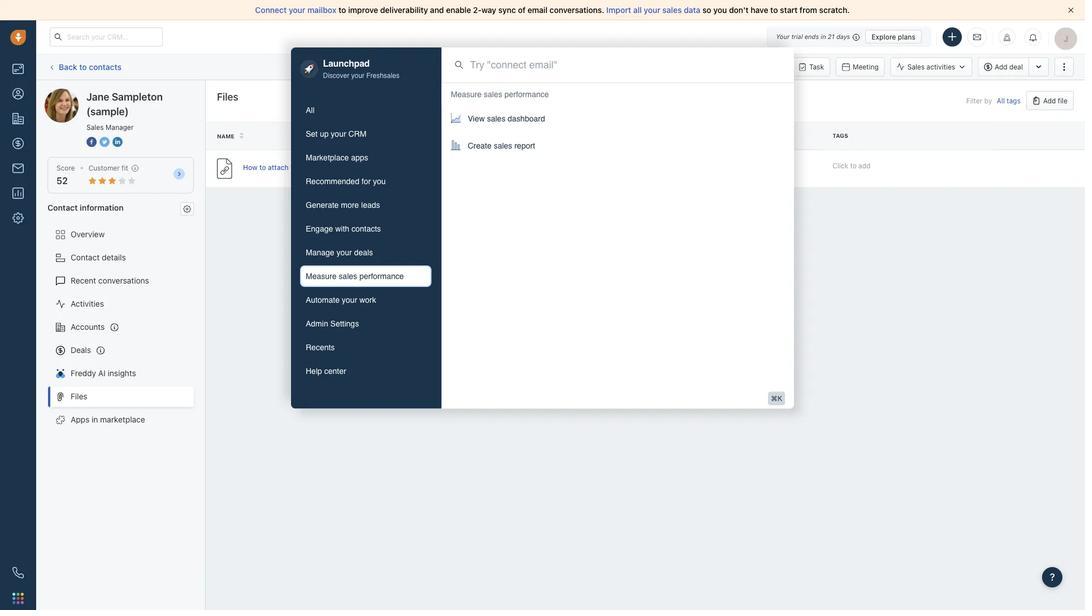 Task type: vqa. For each thing, say whether or not it's contained in the screenshot.
the email button at top
no



Task type: locate. For each thing, give the bounding box(es) containing it.
click left 'add'
[[833, 162, 849, 170]]

1 horizontal spatial sales
[[908, 63, 925, 71]]

measure sales performance button
[[300, 266, 432, 287]]

0 horizontal spatial contacts
[[89, 62, 122, 71]]

recent conversations
[[71, 276, 149, 286]]

all inside button
[[306, 106, 315, 115]]

measure
[[451, 90, 482, 99], [451, 90, 482, 99], [306, 272, 337, 281]]

1 horizontal spatial in
[[821, 33, 827, 40]]

measure sales performance inside button
[[306, 272, 404, 281]]

mailbox
[[308, 5, 337, 15]]

activities
[[927, 63, 956, 71]]

your right all
[[644, 5, 661, 15]]

connect
[[255, 5, 287, 15]]

files
[[291, 164, 305, 172]]

contacts for back to contacts
[[89, 62, 122, 71]]

start
[[781, 5, 798, 15]]

view sales dashboard
[[468, 114, 545, 123]]

Try "connect email" field
[[470, 58, 781, 72]]

1 vertical spatial click
[[833, 162, 849, 170]]

to right back
[[79, 62, 87, 71]]

0 horizontal spatial you
[[373, 177, 386, 186]]

create sales report
[[468, 141, 535, 150]]

2-
[[473, 5, 482, 15]]

sales activities
[[908, 63, 956, 71]]

contacts up manage your deals button on the top of the page
[[352, 225, 381, 234]]

sales
[[663, 5, 682, 15], [484, 90, 503, 99], [484, 90, 503, 99], [487, 114, 506, 123], [494, 141, 513, 150], [339, 272, 357, 281]]

accounts
[[71, 323, 105, 332]]

contact up 'recent'
[[71, 253, 100, 262]]

0 vertical spatial in
[[821, 33, 827, 40]]

automate
[[306, 296, 340, 305]]

sales activities button
[[891, 57, 979, 77], [891, 57, 973, 77]]

0 vertical spatial you
[[714, 5, 728, 15]]

email image
[[974, 32, 982, 42]]

add file button
[[1027, 91, 1075, 110]]

file
[[1059, 97, 1068, 105]]

and
[[430, 5, 444, 15]]

engage with contacts button
[[300, 218, 432, 240]]

0 vertical spatial add
[[996, 63, 1008, 71]]

measure sales performance for list of options 'list box'
[[451, 90, 549, 99]]

measure sales performance inside list of options 'list box'
[[451, 90, 549, 99]]

1 vertical spatial contact
[[71, 253, 100, 262]]

contact down 52
[[48, 203, 78, 212]]

in left 21
[[821, 33, 827, 40]]

back
[[59, 62, 77, 71]]

add left file
[[1044, 97, 1057, 105]]

connect your mailbox to improve deliverability and enable 2-way sync of email conversations. import all your sales data so you don't have to start from scratch.
[[255, 5, 850, 15]]

measure sales performance heading
[[451, 89, 549, 100], [451, 89, 549, 100]]

1 vertical spatial contacts
[[352, 225, 381, 234]]

don't
[[730, 5, 749, 15]]

0 horizontal spatial files
[[71, 392, 87, 402]]

close image
[[1069, 7, 1075, 13]]

sales for sales activities
[[908, 63, 925, 71]]

you right "so"
[[714, 5, 728, 15]]

create
[[468, 141, 492, 150]]

files up name
[[217, 90, 239, 103]]

in right the apps
[[92, 415, 98, 425]]

connect your mailbox link
[[255, 5, 339, 15]]

0 horizontal spatial all
[[306, 106, 315, 115]]

phone image
[[12, 568, 24, 579]]

sales inside measure sales performance button
[[339, 272, 357, 281]]

1 vertical spatial you
[[373, 177, 386, 186]]

explore plans link
[[866, 30, 922, 44]]

conversations
[[98, 276, 149, 286]]

⌘ k
[[771, 395, 783, 403]]

1 vertical spatial add
[[1044, 97, 1057, 105]]

updates available. click to refresh.
[[511, 63, 622, 71]]

0 vertical spatial files
[[217, 90, 239, 103]]

view
[[468, 114, 485, 123]]

(sample)
[[87, 105, 129, 117]]

performance inside button
[[360, 272, 404, 281]]

click right available.
[[571, 63, 587, 71]]

up
[[320, 130, 329, 139]]

enable
[[446, 5, 471, 15]]

all
[[634, 5, 642, 15]]

list of options list box
[[442, 83, 795, 159]]

trial
[[792, 33, 803, 40]]

0 horizontal spatial click
[[571, 63, 587, 71]]

filter
[[967, 97, 983, 105]]

all up set
[[306, 106, 315, 115]]

marketplace
[[100, 415, 145, 425]]

contact information
[[48, 203, 124, 212]]

Search your CRM... text field
[[50, 27, 163, 47]]

in
[[821, 33, 827, 40], [92, 415, 98, 425]]

0 horizontal spatial add
[[996, 63, 1008, 71]]

marketplace
[[306, 153, 349, 162]]

all right by
[[998, 97, 1006, 105]]

customer
[[89, 164, 120, 172]]

deals
[[354, 248, 373, 257]]

engage with contacts
[[306, 225, 381, 234]]

0 vertical spatial contacts
[[89, 62, 122, 71]]

scratch.
[[820, 5, 850, 15]]

files
[[217, 90, 239, 103], [71, 392, 87, 402]]

tab list containing all
[[300, 100, 432, 382]]

manage
[[306, 248, 335, 257]]

deliverability
[[380, 5, 428, 15]]

improve
[[348, 5, 378, 15]]

0 vertical spatial all
[[998, 97, 1006, 105]]

0 vertical spatial sales
[[908, 63, 925, 71]]

email
[[528, 5, 548, 15]]

1 vertical spatial files
[[71, 392, 87, 402]]

files up the apps
[[71, 392, 87, 402]]

52 button
[[57, 176, 68, 186]]

sales for sales manager
[[87, 123, 104, 131]]

sales left activities
[[908, 63, 925, 71]]

1 vertical spatial all
[[306, 106, 315, 115]]

0 horizontal spatial sales
[[87, 123, 104, 131]]

conversations.
[[550, 5, 605, 15]]

add deal
[[996, 63, 1024, 71]]

contacts inside button
[[352, 225, 381, 234]]

0 vertical spatial contact
[[48, 203, 78, 212]]

task
[[810, 63, 825, 71]]

add left deal
[[996, 63, 1008, 71]]

way
[[482, 5, 497, 15]]

measure inside heading
[[451, 90, 482, 99]]

press-command-k-to-open-and-close element
[[769, 392, 786, 406]]

launchpad
[[323, 58, 370, 68]]

you right for
[[373, 177, 386, 186]]

0 vertical spatial click
[[571, 63, 587, 71]]

tab list
[[300, 100, 432, 382]]

your down launchpad
[[352, 72, 365, 80]]

1 horizontal spatial files
[[217, 90, 239, 103]]

overview
[[71, 230, 105, 239]]

1 horizontal spatial add
[[1044, 97, 1057, 105]]

performance inside heading
[[505, 90, 549, 99]]

all
[[998, 97, 1006, 105], [306, 106, 315, 115]]

your inside launchpad discover your freshsales
[[352, 72, 365, 80]]

measure inside button
[[306, 272, 337, 281]]

contacts down search your crm... text field
[[89, 62, 122, 71]]

your left work
[[342, 296, 357, 305]]

1 vertical spatial sales
[[87, 123, 104, 131]]

how to attach files to contacts? link
[[243, 163, 347, 175]]

contact for contact details
[[71, 253, 100, 262]]

sales up "facebook circled" icon
[[87, 123, 104, 131]]

1 horizontal spatial click
[[833, 162, 849, 170]]

freddy ai insights
[[71, 369, 136, 378]]

performance for list of options 'list box'
[[505, 90, 549, 99]]

1 vertical spatial in
[[92, 415, 98, 425]]

measure sales performance
[[451, 90, 549, 99], [451, 90, 549, 99], [306, 272, 404, 281]]

1 horizontal spatial you
[[714, 5, 728, 15]]

k
[[778, 395, 783, 403]]

by
[[985, 97, 993, 105]]

1 horizontal spatial contacts
[[352, 225, 381, 234]]

add deal button
[[979, 57, 1029, 77]]

measure sales performance heading inside list of options 'list box'
[[451, 89, 549, 100]]

marketplace apps
[[306, 153, 368, 162]]

help center button
[[300, 361, 432, 382]]

21
[[828, 33, 835, 40]]

performance
[[505, 90, 549, 99], [505, 90, 549, 99], [360, 272, 404, 281]]



Task type: describe. For each thing, give the bounding box(es) containing it.
apps
[[351, 153, 368, 162]]

recents
[[306, 343, 335, 352]]

52
[[57, 176, 68, 186]]

have
[[751, 5, 769, 15]]

available.
[[540, 63, 569, 71]]

freshsales
[[367, 72, 400, 80]]

freddy
[[71, 369, 96, 378]]

back to contacts link
[[48, 58, 122, 76]]

your left mailbox
[[289, 5, 306, 15]]

fit
[[122, 164, 128, 172]]

facebook circled image
[[87, 136, 97, 148]]

tags
[[1007, 97, 1021, 105]]

to right files
[[306, 164, 313, 172]]

import
[[607, 5, 632, 15]]

set up your crm
[[306, 130, 367, 139]]

explore plans
[[872, 33, 916, 41]]

manager
[[106, 123, 134, 131]]

manage your deals
[[306, 248, 373, 257]]

add
[[859, 162, 871, 170]]

mng settings image
[[183, 205, 191, 213]]

crm
[[349, 130, 367, 139]]

details
[[102, 253, 126, 262]]

to left start
[[771, 5, 779, 15]]

measure for list of options 'list box'
[[451, 90, 482, 99]]

name
[[217, 133, 235, 139]]

marketplace apps button
[[300, 147, 432, 169]]

freshworks switcher image
[[12, 593, 24, 605]]

admin settings button
[[300, 313, 432, 335]]

how
[[243, 164, 258, 172]]

measure for measure sales performance button
[[306, 272, 337, 281]]

of
[[518, 5, 526, 15]]

work
[[360, 296, 376, 305]]

your trial ends in 21 days
[[777, 33, 851, 40]]

all tags link
[[998, 97, 1021, 105]]

help
[[306, 367, 322, 376]]

report
[[515, 141, 535, 150]]

refresh.
[[597, 63, 622, 71]]

updates
[[511, 63, 538, 71]]

all button
[[300, 100, 432, 121]]

sampleton
[[112, 90, 163, 103]]

recommended for you button
[[300, 171, 432, 192]]

to right how
[[260, 164, 266, 172]]

jane sampleton (sample)
[[87, 90, 163, 117]]

click to add
[[833, 162, 871, 170]]

recent
[[71, 276, 96, 286]]

to left 'add'
[[851, 162, 857, 170]]

explore
[[872, 33, 897, 41]]

linkedin circled image
[[113, 136, 123, 148]]

generate
[[306, 201, 339, 210]]

engage
[[306, 225, 333, 234]]

center
[[324, 367, 346, 376]]

recommended for you
[[306, 177, 386, 186]]

phone element
[[7, 562, 29, 585]]

meeting button
[[836, 57, 886, 77]]

with
[[335, 225, 350, 234]]

plans
[[899, 33, 916, 41]]

launchpad discover your freshsales
[[323, 58, 400, 80]]

score
[[57, 164, 75, 172]]

activities
[[71, 300, 104, 309]]

0 horizontal spatial in
[[92, 415, 98, 425]]

help center
[[306, 367, 346, 376]]

add file
[[1044, 97, 1068, 105]]

recents button
[[300, 337, 432, 359]]

contacts for engage with contacts
[[352, 225, 381, 234]]

twitter circled image
[[100, 136, 110, 148]]

your
[[777, 33, 790, 40]]

task button
[[793, 57, 831, 77]]

filter by all tags
[[967, 97, 1021, 105]]

dashboard
[[508, 114, 545, 123]]

you inside button
[[373, 177, 386, 186]]

manage your deals button
[[300, 242, 432, 264]]

information
[[80, 203, 124, 212]]

customer fit
[[89, 164, 128, 172]]

ai
[[98, 369, 106, 378]]

your right up
[[331, 130, 346, 139]]

apps
[[71, 415, 90, 425]]

performance for measure sales performance button
[[360, 272, 404, 281]]

set
[[306, 130, 318, 139]]

from
[[800, 5, 818, 15]]

contact for contact information
[[48, 203, 78, 212]]

admin
[[306, 320, 328, 329]]

deal
[[1010, 63, 1024, 71]]

add for add deal
[[996, 63, 1008, 71]]

meeting
[[853, 63, 879, 71]]

deals
[[71, 346, 91, 355]]

to left refresh.
[[589, 63, 595, 71]]

your left the deals
[[337, 248, 352, 257]]

so
[[703, 5, 712, 15]]

to right mailbox
[[339, 5, 346, 15]]

add for add file
[[1044, 97, 1057, 105]]

contact details
[[71, 253, 126, 262]]

measure sales performance for measure sales performance button
[[306, 272, 404, 281]]

how to attach files to contacts?
[[243, 164, 347, 172]]

1 horizontal spatial all
[[998, 97, 1006, 105]]



